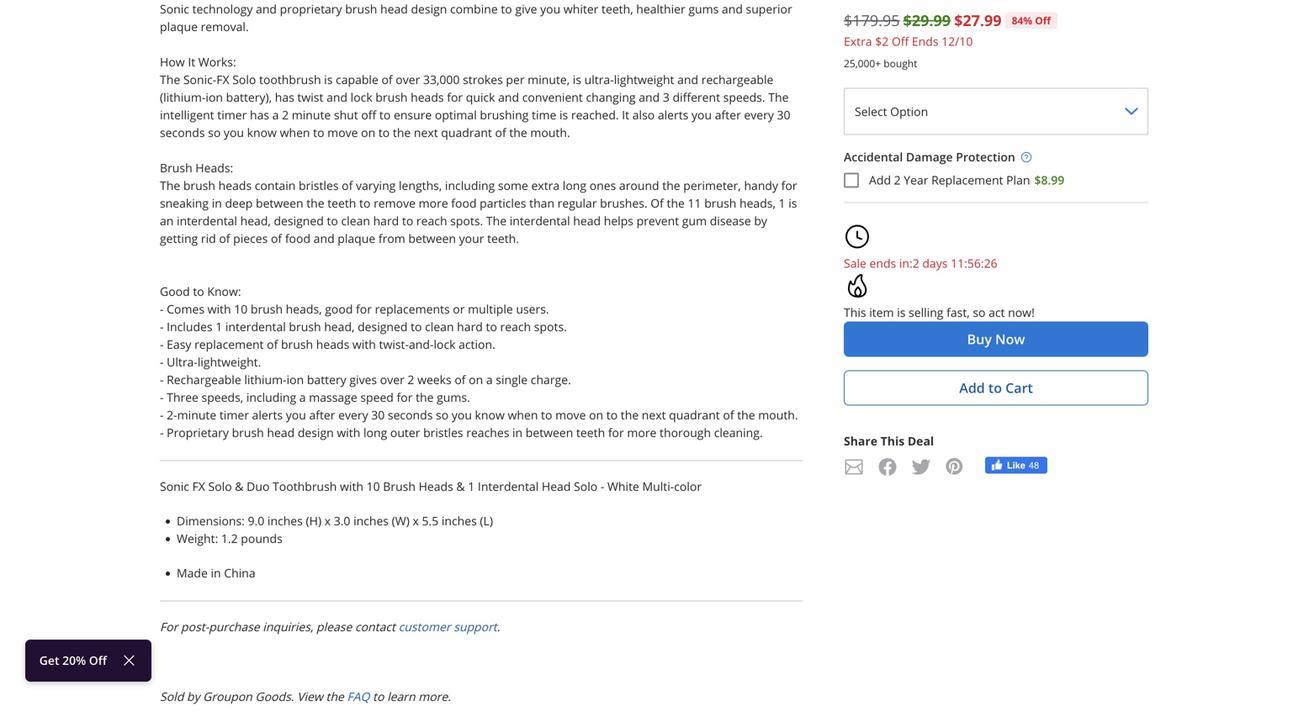 Task type: locate. For each thing, give the bounding box(es) containing it.
the up "sneaking"
[[160, 178, 180, 193]]

0 vertical spatial 1
[[779, 196, 785, 211]]

speeds.
[[723, 90, 765, 105]]

every down speeds.
[[744, 107, 774, 123]]

getting
[[160, 231, 198, 246]]

1 horizontal spatial between
[[408, 231, 456, 246]]

0 horizontal spatial designed
[[274, 213, 324, 229]]

heads, down handy at the top of page
[[740, 196, 776, 211]]

head down lithium-
[[267, 425, 295, 441]]

1 vertical spatial including
[[246, 390, 296, 405]]

single
[[496, 372, 528, 388]]

0 vertical spatial mouth.
[[530, 125, 570, 140]]

pin it with pinterest. image
[[945, 457, 965, 477]]

dimensions: 9.0 inches (h) x 3.0 inches (w) x 5.5 inches (l) weight: 1.2 pounds
[[177, 514, 493, 547]]

1 horizontal spatial head
[[380, 1, 408, 17]]

25,000+
[[844, 57, 881, 70]]

in right the made
[[211, 566, 221, 581]]

of right the 'pieces'
[[271, 231, 282, 246]]

long inside good to know: - comes with 10 brush heads, good for replacements or multiple users. - includes 1 interdental brush head, designed to clean hard to reach spots. - easy replacement of brush heads with twist-and-lock action. - ultra-lightweight. - rechargeable lithium-ion battery gives over 2 weeks of on a single charge. - three speeds, including a massage speed for the gums. - 2-minute timer alerts you after every 30 seconds so you know when to move on to the next quadrant of the mouth. - proprietary brush head design with long outer bristles reaches in between teeth for more thorough cleaning.
[[363, 425, 387, 441]]

0 horizontal spatial x
[[325, 514, 331, 529]]

healthier
[[636, 1, 685, 17]]

on
[[361, 125, 375, 140], [469, 372, 483, 388], [589, 408, 603, 423]]

comes
[[167, 302, 204, 317]]

seconds inside good to know: - comes with 10 brush heads, good for replacements or multiple users. - includes 1 interdental brush head, designed to clean hard to reach spots. - easy replacement of brush heads with twist-and-lock action. - ultra-lightweight. - rechargeable lithium-ion battery gives over 2 weeks of on a single charge. - three speeds, including a massage speed for the gums. - 2-minute timer alerts you after every 30 seconds so you know when to move on to the next quadrant of the mouth. - proprietary brush head design with long outer bristles reaches in between teeth for more thorough cleaning.
[[388, 408, 433, 423]]

1 horizontal spatial move
[[555, 408, 586, 423]]

1 horizontal spatial fx
[[216, 72, 229, 87]]

2 x from the left
[[413, 514, 419, 529]]

0 horizontal spatial 30
[[371, 408, 385, 423]]

you inside the sonic technology and proprietary brush head design combine to give you whiter teeth, healthier gums and superior plaque removal.
[[540, 1, 561, 17]]

design inside the sonic technology and proprietary brush head design combine to give you whiter teeth, healthier gums and superior plaque removal.
[[411, 1, 447, 17]]

1 vertical spatial when
[[508, 408, 538, 423]]

buy now
[[967, 330, 1025, 349]]

for up optimal at the top left of page
[[447, 90, 463, 105]]

twist-
[[379, 337, 409, 352]]

2 horizontal spatial between
[[526, 425, 573, 441]]

1 vertical spatial lock
[[434, 337, 456, 352]]

1 vertical spatial 30
[[371, 408, 385, 423]]

off for get 20% off
[[89, 653, 107, 669]]

1 horizontal spatial know
[[475, 408, 505, 423]]

1 vertical spatial between
[[408, 231, 456, 246]]

alerts down 3
[[658, 107, 689, 123]]

it left also
[[622, 107, 629, 123]]

food right the 'pieces'
[[285, 231, 311, 246]]

how it works: the sonic-fx solo toothbrush is capable of over 33,000 strokes per minute, is ultra-lightweight and rechargeable (lithium-ion battery), has twist and lock brush heads for quick and convenient changing and 3 different speeds. the intelligent timer has a 2 minute shut off to ensure optimal brushing time is reached.  it also alerts you after every 30 seconds so you know when to move on to the next quadrant of the mouth.
[[160, 54, 790, 140]]

learn
[[387, 689, 415, 705]]

0 vertical spatial plaque
[[160, 19, 198, 34]]

selling
[[909, 305, 944, 321]]

alerts inside the how it works: the sonic-fx solo toothbrush is capable of over 33,000 strokes per minute, is ultra-lightweight and rechargeable (lithium-ion battery), has twist and lock brush heads for quick and convenient changing and 3 different speeds. the intelligent timer has a 2 minute shut off to ensure optimal brushing time is reached.  it also alerts you after every 30 seconds so you know when to move on to the next quadrant of the mouth.
[[658, 107, 689, 123]]

this item is selling fast, so act now!
[[844, 305, 1035, 321]]

more inside good to know: - comes with 10 brush heads, good for replacements or multiple users. - includes 1 interdental brush head, designed to clean hard to reach spots. - easy replacement of brush heads with twist-and-lock action. - ultra-lightweight. - rechargeable lithium-ion battery gives over 2 weeks of on a single charge. - three speeds, including a massage speed for the gums. - 2-minute timer alerts you after every 30 seconds so you know when to move on to the next quadrant of the mouth. - proprietary brush head design with long outer bristles reaches in between teeth for more thorough cleaning.
[[627, 425, 657, 441]]

and inside the brush heads: the brush heads contain bristles of varying lengths, including some extra long ones around the perimeter, handy for sneaking in deep between the teeth to remove more food particles than regular brushes. of the 11 brush heads, 1 is an interdental head, designed to clean hard to reach spots. the interdental head helps prevent gum disease by getting rid of pieces of food and plaque from between your teeth.
[[314, 231, 335, 246]]

after inside good to know: - comes with 10 brush heads, good for replacements or multiple users. - includes 1 interdental brush head, designed to clean hard to reach spots. - easy replacement of brush heads with twist-and-lock action. - ultra-lightweight. - rechargeable lithium-ion battery gives over 2 weeks of on a single charge. - three speeds, including a massage speed for the gums. - 2-minute timer alerts you after every 30 seconds so you know when to move on to the next quadrant of the mouth. - proprietary brush head design with long outer bristles reaches in between teeth for more thorough cleaning.
[[309, 408, 335, 423]]

handy
[[744, 178, 778, 193]]

30
[[777, 107, 790, 123], [371, 408, 385, 423]]

ion inside the how it works: the sonic-fx solo toothbrush is capable of over 33,000 strokes per minute, is ultra-lightweight and rechargeable (lithium-ion battery), has twist and lock brush heads for quick and convenient changing and 3 different speeds. the intelligent timer has a 2 minute shut off to ensure optimal brushing time is reached.  it also alerts you after every 30 seconds so you know when to move on to the next quadrant of the mouth.
[[206, 90, 223, 105]]

0 horizontal spatial hard
[[373, 213, 399, 229]]

seconds up outer
[[388, 408, 433, 423]]

between down charge.
[[526, 425, 573, 441]]

goods.
[[255, 689, 294, 705]]

minute up the proprietary
[[177, 408, 216, 423]]

1 horizontal spatial on
[[469, 372, 483, 388]]

0 vertical spatial bristles
[[299, 178, 339, 193]]

sonic left technology
[[160, 1, 189, 17]]

1 vertical spatial teeth
[[576, 425, 605, 441]]

weight:
[[177, 531, 218, 547]]

0 vertical spatial including
[[445, 178, 495, 193]]

thorough
[[660, 425, 711, 441]]

1 vertical spatial long
[[363, 425, 387, 441]]

fast,
[[947, 305, 970, 321]]

0 horizontal spatial next
[[414, 125, 438, 140]]

timer down battery),
[[217, 107, 247, 123]]

after inside the how it works: the sonic-fx solo toothbrush is capable of over 33,000 strokes per minute, is ultra-lightweight and rechargeable (lithium-ion battery), has twist and lock brush heads for quick and convenient changing and 3 different speeds. the intelligent timer has a 2 minute shut off to ensure optimal brushing time is reached.  it also alerts you after every 30 seconds so you know when to move on to the next quadrant of the mouth.
[[715, 107, 741, 123]]

heads, left good
[[286, 302, 322, 317]]

1 horizontal spatial lock
[[434, 337, 456, 352]]

0 vertical spatial after
[[715, 107, 741, 123]]

1 horizontal spatial has
[[275, 90, 294, 105]]

0 horizontal spatial lock
[[351, 90, 372, 105]]

including down lithium-
[[246, 390, 296, 405]]

of down brushing at left top
[[495, 125, 506, 140]]

.
[[497, 620, 500, 635]]

share with twitter. image
[[911, 457, 931, 477]]

x right (h)
[[325, 514, 331, 529]]

0 vertical spatial on
[[361, 125, 375, 140]]

1 sonic from the top
[[160, 1, 189, 17]]

design down massage
[[298, 425, 334, 441]]

1 vertical spatial ion
[[287, 372, 304, 388]]

the down "weeks"
[[416, 390, 434, 405]]

1 vertical spatial next
[[642, 408, 666, 423]]

off
[[1035, 13, 1051, 28], [892, 34, 909, 49], [89, 653, 107, 669]]

1 x from the left
[[325, 514, 331, 529]]

heads inside the how it works: the sonic-fx solo toothbrush is capable of over 33,000 strokes per minute, is ultra-lightweight and rechargeable (lithium-ion battery), has twist and lock brush heads for quick and convenient changing and 3 different speeds. the intelligent timer has a 2 minute shut off to ensure optimal brushing time is reached.  it also alerts you after every 30 seconds so you know when to move on to the next quadrant of the mouth.
[[411, 90, 444, 105]]

1 horizontal spatial clean
[[425, 319, 454, 335]]

hard up from
[[373, 213, 399, 229]]

sonic up 'dimensions:'
[[160, 479, 189, 495]]

1 horizontal spatial design
[[411, 1, 447, 17]]

1 horizontal spatial after
[[715, 107, 741, 123]]

so left act on the right
[[973, 305, 986, 321]]

head down regular
[[573, 213, 601, 229]]

x left the 5.5
[[413, 514, 419, 529]]

between inside good to know: - comes with 10 brush heads, good for replacements or multiple users. - includes 1 interdental brush head, designed to clean hard to reach spots. - easy replacement of brush heads with twist-and-lock action. - ultra-lightweight. - rechargeable lithium-ion battery gives over 2 weeks of on a single charge. - three speeds, including a massage speed for the gums. - 2-minute timer alerts you after every 30 seconds so you know when to move on to the next quadrant of the mouth. - proprietary brush head design with long outer bristles reaches in between teeth for more thorough cleaning.
[[526, 425, 573, 441]]

solo up 'dimensions:'
[[208, 479, 232, 495]]

between down contain
[[256, 196, 303, 211]]

1 vertical spatial know
[[475, 408, 505, 423]]

2 sonic from the top
[[160, 479, 189, 495]]

0 vertical spatial heads
[[411, 90, 444, 105]]

clean down varying
[[341, 213, 370, 229]]

you down the gums.
[[452, 408, 472, 423]]

spots. up your
[[450, 213, 483, 229]]

protection
[[956, 149, 1015, 165]]

heads up battery
[[316, 337, 349, 352]]

designed down contain
[[274, 213, 324, 229]]

1 vertical spatial sonic
[[160, 479, 189, 495]]

inches
[[267, 514, 303, 529], [353, 514, 389, 529], [442, 514, 477, 529]]

changing
[[586, 90, 636, 105]]

1 horizontal spatial every
[[744, 107, 774, 123]]

1 vertical spatial plaque
[[338, 231, 375, 246]]

lock left action.
[[434, 337, 456, 352]]

0 horizontal spatial heads
[[218, 178, 252, 193]]

minute inside good to know: - comes with 10 brush heads, good for replacements or multiple users. - includes 1 interdental brush head, designed to clean hard to reach spots. - easy replacement of brush heads with twist-and-lock action. - ultra-lightweight. - rechargeable lithium-ion battery gives over 2 weeks of on a single charge. - three speeds, including a massage speed for the gums. - 2-minute timer alerts you after every 30 seconds so you know when to move on to the next quadrant of the mouth. - proprietary brush head design with long outer bristles reaches in between teeth for more thorough cleaning.
[[177, 408, 216, 423]]

30 down speed
[[371, 408, 385, 423]]

12/10
[[942, 34, 973, 49]]

with down massage
[[337, 425, 360, 441]]

solo right head
[[574, 479, 598, 495]]

over up speed
[[380, 372, 405, 388]]

1 vertical spatial in
[[512, 425, 523, 441]]

11:56:26
[[951, 256, 997, 271]]

has
[[275, 90, 294, 105], [250, 107, 269, 123]]

it
[[188, 54, 195, 70], [622, 107, 629, 123]]

good to know: - comes with 10 brush heads, good for replacements or multiple users. - includes 1 interdental brush head, designed to clean hard to reach spots. - easy replacement of brush heads with twist-and-lock action. - ultra-lightweight. - rechargeable lithium-ion battery gives over 2 weeks of on a single charge. - three speeds, including a massage speed for the gums. - 2-minute timer alerts you after every 30 seconds so you know when to move on to the next quadrant of the mouth. - proprietary brush head design with long outer bristles reaches in between teeth for more thorough cleaning.
[[160, 284, 798, 441]]

the up of
[[662, 178, 680, 193]]

alerts down lithium-
[[252, 408, 283, 423]]

alerts
[[658, 107, 689, 123], [252, 408, 283, 423]]

0 horizontal spatial add
[[869, 172, 891, 188]]

spots. down users.
[[534, 319, 567, 335]]

1 vertical spatial head
[[573, 213, 601, 229]]

interdental inside good to know: - comes with 10 brush heads, good for replacements or multiple users. - includes 1 interdental brush head, designed to clean hard to reach spots. - easy replacement of brush heads with twist-and-lock action. - ultra-lightweight. - rechargeable lithium-ion battery gives over 2 weeks of on a single charge. - three speeds, including a massage speed for the gums. - 2-minute timer alerts you after every 30 seconds so you know when to move on to the next quadrant of the mouth. - proprietary brush head design with long outer bristles reaches in between teeth for more thorough cleaning.
[[225, 319, 286, 335]]

off right $2
[[892, 34, 909, 49]]

spots.
[[450, 213, 483, 229], [534, 319, 567, 335]]

1 horizontal spatial seconds
[[388, 408, 433, 423]]

reaches
[[466, 425, 509, 441]]

including inside good to know: - comes with 10 brush heads, good for replacements or multiple users. - includes 1 interdental brush head, designed to clean hard to reach spots. - easy replacement of brush heads with twist-and-lock action. - ultra-lightweight. - rechargeable lithium-ion battery gives over 2 weeks of on a single charge. - three speeds, including a massage speed for the gums. - 2-minute timer alerts you after every 30 seconds so you know when to move on to the next quadrant of the mouth. - proprietary brush head design with long outer bristles reaches in between teeth for more thorough cleaning.
[[246, 390, 296, 405]]

for right handy at the top of page
[[781, 178, 797, 193]]

1 vertical spatial alerts
[[252, 408, 283, 423]]

interdental
[[177, 213, 237, 229], [510, 213, 570, 229], [225, 319, 286, 335]]

design inside good to know: - comes with 10 brush heads, good for replacements or multiple users. - includes 1 interdental brush head, designed to clean hard to reach spots. - easy replacement of brush heads with twist-and-lock action. - ultra-lightweight. - rechargeable lithium-ion battery gives over 2 weeks of on a single charge. - three speeds, including a massage speed for the gums. - 2-minute timer alerts you after every 30 seconds so you know when to move on to the next quadrant of the mouth. - proprietary brush head design with long outer bristles reaches in between teeth for more thorough cleaning.
[[298, 425, 334, 441]]

customer
[[398, 620, 451, 635]]

more inside the brush heads: the brush heads contain bristles of varying lengths, including some extra long ones around the perimeter, handy for sneaking in deep between the teeth to remove more food particles than regular brushes. of the 11 brush heads, 1 is an interdental head, designed to clean hard to reach spots. the interdental head helps prevent gum disease by getting rid of pieces of food and plaque from between your teeth.
[[419, 196, 448, 211]]

sonic fx solo & duo toothbrush with 10 brush heads & 1 interdental head solo - white multi-color
[[160, 479, 702, 495]]

0 vertical spatial designed
[[274, 213, 324, 229]]

head
[[380, 1, 408, 17], [573, 213, 601, 229], [267, 425, 295, 441]]

between
[[256, 196, 303, 211], [408, 231, 456, 246], [526, 425, 573, 441]]

post-
[[181, 620, 209, 635]]

sonic
[[160, 1, 189, 17], [160, 479, 189, 495]]

design left combine
[[411, 1, 447, 17]]

buy now button
[[844, 322, 1148, 357]]

0 horizontal spatial when
[[280, 125, 310, 140]]

in right reaches
[[512, 425, 523, 441]]

0 vertical spatial this
[[844, 305, 866, 321]]

add
[[869, 172, 891, 188], [959, 379, 985, 398]]

mouth. inside good to know: - comes with 10 brush heads, good for replacements or multiple users. - includes 1 interdental brush head, designed to clean hard to reach spots. - easy replacement of brush heads with twist-and-lock action. - ultra-lightweight. - rechargeable lithium-ion battery gives over 2 weeks of on a single charge. - three speeds, including a massage speed for the gums. - 2-minute timer alerts you after every 30 seconds so you know when to move on to the next quadrant of the mouth. - proprietary brush head design with long outer bristles reaches in between teeth for more thorough cleaning.
[[758, 408, 798, 423]]

2 down 'toothbrush'
[[282, 107, 289, 123]]

0 horizontal spatial between
[[256, 196, 303, 211]]

1 horizontal spatial so
[[436, 408, 449, 423]]

0 vertical spatial every
[[744, 107, 774, 123]]

1 horizontal spatial hard
[[457, 319, 483, 335]]

a left massage
[[299, 390, 306, 405]]

1 inches from the left
[[267, 514, 303, 529]]

brush
[[160, 160, 192, 176], [383, 479, 416, 495]]

sonic for sonic technology and proprietary brush head design combine to give you whiter teeth, healthier gums and superior plaque removal.
[[160, 1, 189, 17]]

brush heads: the brush heads contain bristles of varying lengths, including some extra long ones around the perimeter, handy for sneaking in deep between the teeth to remove more food particles than regular brushes. of the 11 brush heads, 1 is an interdental head, designed to clean hard to reach spots. the interdental head helps prevent gum disease by getting rid of pieces of food and plaque from between your teeth.
[[160, 160, 797, 246]]

0 horizontal spatial &
[[235, 479, 244, 495]]

add down accidental
[[869, 172, 891, 188]]

0 vertical spatial seconds
[[160, 125, 205, 140]]

0 vertical spatial off
[[1035, 13, 1051, 28]]

so
[[208, 125, 221, 140], [973, 305, 986, 321], [436, 408, 449, 423]]

add to cart button
[[844, 371, 1148, 406]]

0 vertical spatial long
[[563, 178, 586, 193]]

when down twist at the top of the page
[[280, 125, 310, 140]]

plaque inside the brush heads: the brush heads contain bristles of varying lengths, including some extra long ones around the perimeter, handy for sneaking in deep between the teeth to remove more food particles than regular brushes. of the 11 brush heads, 1 is an interdental head, designed to clean hard to reach spots. the interdental head helps prevent gum disease by getting rid of pieces of food and plaque from between your teeth.
[[338, 231, 375, 246]]

1 vertical spatial minute
[[177, 408, 216, 423]]

head left combine
[[380, 1, 408, 17]]

heads,
[[740, 196, 776, 211], [286, 302, 322, 317]]

with down know:
[[207, 302, 231, 317]]

between left your
[[408, 231, 456, 246]]

interdental up replacement
[[225, 319, 286, 335]]

1 vertical spatial more
[[627, 425, 657, 441]]

food
[[451, 196, 477, 211], [285, 231, 311, 246]]

more left the thorough
[[627, 425, 657, 441]]

item
[[869, 305, 894, 321]]

0 vertical spatial by
[[754, 213, 767, 229]]

intelligent
[[160, 107, 214, 123]]

0 vertical spatial when
[[280, 125, 310, 140]]

1 horizontal spatial more
[[627, 425, 657, 441]]

solo up battery),
[[232, 72, 256, 87]]

0 vertical spatial teeth
[[327, 196, 356, 211]]

ion down sonic-
[[206, 90, 223, 105]]

three
[[167, 390, 198, 405]]

brush up "sneaking"
[[160, 160, 192, 176]]

1 vertical spatial seconds
[[388, 408, 433, 423]]

heads inside good to know: - comes with 10 brush heads, good for replacements or multiple users. - includes 1 interdental brush head, designed to clean hard to reach spots. - easy replacement of brush heads with twist-and-lock action. - ultra-lightweight. - rechargeable lithium-ion battery gives over 2 weeks of on a single charge. - three speeds, including a massage speed for the gums. - 2-minute timer alerts you after every 30 seconds so you know when to move on to the next quadrant of the mouth. - proprietary brush head design with long outer bristles reaches in between teeth for more thorough cleaning.
[[316, 337, 349, 352]]

on inside the how it works: the sonic-fx solo toothbrush is capable of over 33,000 strokes per minute, is ultra-lightweight and rechargeable (lithium-ion battery), has twist and lock brush heads for quick and convenient changing and 3 different speeds. the intelligent timer has a 2 minute shut off to ensure optimal brushing time is reached.  it also alerts you after every 30 seconds so you know when to move on to the next quadrant of the mouth.
[[361, 125, 375, 140]]

cleaning.
[[714, 425, 763, 441]]

0 horizontal spatial heads,
[[286, 302, 322, 317]]

spots. inside good to know: - comes with 10 brush heads, good for replacements or multiple users. - includes 1 interdental brush head, designed to clean hard to reach spots. - easy replacement of brush heads with twist-and-lock action. - ultra-lightweight. - rechargeable lithium-ion battery gives over 2 weeks of on a single charge. - three speeds, including a massage speed for the gums. - 2-minute timer alerts you after every 30 seconds so you know when to move on to the next quadrant of the mouth. - proprietary brush head design with long outer bristles reaches in between teeth for more thorough cleaning.
[[534, 319, 567, 335]]

rechargeable
[[167, 372, 241, 388]]

head, inside good to know: - comes with 10 brush heads, good for replacements or multiple users. - includes 1 interdental brush head, designed to clean hard to reach spots. - easy replacement of brush heads with twist-and-lock action. - ultra-lightweight. - rechargeable lithium-ion battery gives over 2 weeks of on a single charge. - three speeds, including a massage speed for the gums. - 2-minute timer alerts you after every 30 seconds so you know when to move on to the next quadrant of the mouth. - proprietary brush head design with long outer bristles reaches in between teeth for more thorough cleaning.
[[324, 319, 355, 335]]

reach down lengths,
[[416, 213, 447, 229]]

teeth,
[[602, 1, 633, 17]]

timer down speeds, on the left bottom of the page
[[219, 408, 249, 423]]

lock inside the how it works: the sonic-fx solo toothbrush is capable of over 33,000 strokes per minute, is ultra-lightweight and rechargeable (lithium-ion battery), has twist and lock brush heads for quick and convenient changing and 3 different speeds. the intelligent timer has a 2 minute shut off to ensure optimal brushing time is reached.  it also alerts you after every 30 seconds so you know when to move on to the next quadrant of the mouth.
[[351, 90, 372, 105]]

0 vertical spatial design
[[411, 1, 447, 17]]

is
[[324, 72, 333, 87], [573, 72, 581, 87], [559, 107, 568, 123], [789, 196, 797, 211], [897, 305, 906, 321]]

0 horizontal spatial after
[[309, 408, 335, 423]]

when inside good to know: - comes with 10 brush heads, good for replacements or multiple users. - includes 1 interdental brush head, designed to clean hard to reach spots. - easy replacement of brush heads with twist-and-lock action. - ultra-lightweight. - rechargeable lithium-ion battery gives over 2 weeks of on a single charge. - three speeds, including a massage speed for the gums. - 2-minute timer alerts you after every 30 seconds so you know when to move on to the next quadrant of the mouth. - proprietary brush head design with long outer bristles reaches in between teeth for more thorough cleaning.
[[508, 408, 538, 423]]

over inside good to know: - comes with 10 brush heads, good for replacements or multiple users. - includes 1 interdental brush head, designed to clean hard to reach spots. - easy replacement of brush heads with twist-and-lock action. - ultra-lightweight. - rechargeable lithium-ion battery gives over 2 weeks of on a single charge. - three speeds, including a massage speed for the gums. - 2-minute timer alerts you after every 30 seconds so you know when to move on to the next quadrant of the mouth. - proprietary brush head design with long outer bristles reaches in between teeth for more thorough cleaning.
[[380, 372, 405, 388]]

combine
[[450, 1, 498, 17]]

1 horizontal spatial minute
[[292, 107, 331, 123]]

1 horizontal spatial including
[[445, 178, 495, 193]]

sonic inside the sonic technology and proprietary brush head design combine to give you whiter teeth, healthier gums and superior plaque removal.
[[160, 1, 189, 17]]

perimeter,
[[683, 178, 741, 193]]

0 vertical spatial know
[[247, 125, 277, 140]]

0 vertical spatial hard
[[373, 213, 399, 229]]

0 vertical spatial clean
[[341, 213, 370, 229]]

0 vertical spatial 10
[[234, 302, 248, 317]]

of up lithium-
[[267, 337, 278, 352]]

1 vertical spatial 10
[[367, 479, 380, 495]]

and
[[256, 1, 277, 17], [722, 1, 743, 17], [677, 72, 698, 87], [326, 90, 347, 105], [498, 90, 519, 105], [639, 90, 660, 105], [314, 231, 335, 246]]

plan
[[1006, 172, 1030, 188]]

in left deep
[[212, 196, 222, 211]]

outer
[[390, 425, 420, 441]]

so down intelligent
[[208, 125, 221, 140]]

interdental
[[478, 479, 539, 495]]

a down 'toothbrush'
[[272, 107, 279, 123]]

0 horizontal spatial 1
[[216, 319, 222, 335]]

3 inches from the left
[[442, 514, 477, 529]]

- left ultra-
[[160, 355, 164, 370]]

by right "disease"
[[754, 213, 767, 229]]

0 horizontal spatial inches
[[267, 514, 303, 529]]

inches left (l)
[[442, 514, 477, 529]]

the down ensure
[[393, 125, 411, 140]]

2 vertical spatial head
[[267, 425, 295, 441]]

when down single
[[508, 408, 538, 423]]

1 vertical spatial every
[[338, 408, 368, 423]]

25,000+ bought
[[844, 57, 917, 70]]

1 horizontal spatial when
[[508, 408, 538, 423]]

add inside "button"
[[959, 379, 985, 398]]

buy
[[967, 330, 992, 349]]

replacement
[[931, 172, 1003, 188]]

heads
[[411, 90, 444, 105], [218, 178, 252, 193], [316, 337, 349, 352]]

to inside the sonic technology and proprietary brush head design combine to give you whiter teeth, healthier gums and superior plaque removal.
[[501, 1, 512, 17]]

bristles right contain
[[299, 178, 339, 193]]

1 horizontal spatial x
[[413, 514, 419, 529]]

know inside good to know: - comes with 10 brush heads, good for replacements or multiple users. - includes 1 interdental brush head, designed to clean hard to reach spots. - easy replacement of brush heads with twist-and-lock action. - ultra-lightweight. - rechargeable lithium-ion battery gives over 2 weeks of on a single charge. - three speeds, including a massage speed for the gums. - 2-minute timer alerts you after every 30 seconds so you know when to move on to the next quadrant of the mouth. - proprietary brush head design with long outer bristles reaches in between teeth for more thorough cleaning.
[[475, 408, 505, 423]]

move down charge.
[[555, 408, 586, 423]]

head, down good
[[324, 319, 355, 335]]

after
[[715, 107, 741, 123], [309, 408, 335, 423]]

quadrant inside the how it works: the sonic-fx solo toothbrush is capable of over 33,000 strokes per minute, is ultra-lightweight and rechargeable (lithium-ion battery), has twist and lock brush heads for quick and convenient changing and 3 different speeds. the intelligent timer has a 2 minute shut off to ensure optimal brushing time is reached.  it also alerts you after every 30 seconds so you know when to move on to the next quadrant of the mouth.
[[441, 125, 492, 140]]

share with email. image
[[844, 457, 864, 477]]

head inside good to know: - comes with 10 brush heads, good for replacements or multiple users. - includes 1 interdental brush head, designed to clean hard to reach spots. - easy replacement of brush heads with twist-and-lock action. - ultra-lightweight. - rechargeable lithium-ion battery gives over 2 weeks of on a single charge. - three speeds, including a massage speed for the gums. - 2-minute timer alerts you after every 30 seconds so you know when to move on to the next quadrant of the mouth. - proprietary brush head design with long outer bristles reaches in between teeth for more thorough cleaning.
[[267, 425, 295, 441]]

0 horizontal spatial long
[[363, 425, 387, 441]]

mouth. inside the how it works: the sonic-fx solo toothbrush is capable of over 33,000 strokes per minute, is ultra-lightweight and rechargeable (lithium-ion battery), has twist and lock brush heads for quick and convenient changing and 3 different speeds. the intelligent timer has a 2 minute shut off to ensure optimal brushing time is reached.  it also alerts you after every 30 seconds so you know when to move on to the next quadrant of the mouth.
[[530, 125, 570, 140]]

damage
[[906, 149, 953, 165]]

for right good
[[356, 302, 372, 317]]

add to cart
[[959, 379, 1033, 398]]

weeks
[[417, 372, 452, 388]]

this up share with facebook. icon
[[881, 433, 905, 450]]

made in china
[[177, 566, 255, 581]]

1 horizontal spatial alerts
[[658, 107, 689, 123]]

0 horizontal spatial 10
[[234, 302, 248, 317]]

get
[[39, 653, 59, 669]]

move inside good to know: - comes with 10 brush heads, good for replacements or multiple users. - includes 1 interdental brush head, designed to clean hard to reach spots. - easy replacement of brush heads with twist-and-lock action. - ultra-lightweight. - rechargeable lithium-ion battery gives over 2 weeks of on a single charge. - three speeds, including a massage speed for the gums. - 2-minute timer alerts you after every 30 seconds so you know when to move on to the next quadrant of the mouth. - proprietary brush head design with long outer bristles reaches in between teeth for more thorough cleaning.
[[555, 408, 586, 423]]

1 vertical spatial timer
[[219, 408, 249, 423]]

0 vertical spatial a
[[272, 107, 279, 123]]

in:
[[899, 256, 913, 271]]

0 horizontal spatial plaque
[[160, 19, 198, 34]]

this left item in the right top of the page
[[844, 305, 866, 321]]

it right how
[[188, 54, 195, 70]]

for inside the brush heads: the brush heads contain bristles of varying lengths, including some extra long ones around the perimeter, handy for sneaking in deep between the teeth to remove more food particles than regular brushes. of the 11 brush heads, 1 is an interdental head, designed to clean hard to reach spots. the interdental head helps prevent gum disease by getting rid of pieces of food and plaque from between your teeth.
[[781, 178, 797, 193]]

quadrant down optimal at the top left of page
[[441, 125, 492, 140]]

1 vertical spatial by
[[187, 689, 200, 705]]

food up your
[[451, 196, 477, 211]]

days
[[922, 256, 948, 271]]

next down ensure
[[414, 125, 438, 140]]

including
[[445, 178, 495, 193], [246, 390, 296, 405]]

seconds down intelligent
[[160, 125, 205, 140]]

0 vertical spatial next
[[414, 125, 438, 140]]

2 horizontal spatial inches
[[442, 514, 477, 529]]

1 & from the left
[[235, 479, 244, 495]]

mouth. up the cleaning.
[[758, 408, 798, 423]]

9.0
[[248, 514, 264, 529]]

ion inside good to know: - comes with 10 brush heads, good for replacements or multiple users. - includes 1 interdental brush head, designed to clean hard to reach spots. - easy replacement of brush heads with twist-and-lock action. - ultra-lightweight. - rechargeable lithium-ion battery gives over 2 weeks of on a single charge. - three speeds, including a massage speed for the gums. - 2-minute timer alerts you after every 30 seconds so you know when to move on to the next quadrant of the mouth. - proprietary brush head design with long outer bristles reaches in between teeth for more thorough cleaning.
[[287, 372, 304, 388]]

is inside the brush heads: the brush heads contain bristles of varying lengths, including some extra long ones around the perimeter, handy for sneaking in deep between the teeth to remove more food particles than regular brushes. of the 11 brush heads, 1 is an interdental head, designed to clean hard to reach spots. the interdental head helps prevent gum disease by getting rid of pieces of food and plaque from between your teeth.
[[789, 196, 797, 211]]

2 horizontal spatial heads
[[411, 90, 444, 105]]

timer
[[217, 107, 247, 123], [219, 408, 249, 423]]

lock down capable
[[351, 90, 372, 105]]

fx down the works:
[[216, 72, 229, 87]]

designed up twist-
[[358, 319, 408, 335]]

brush up (w)
[[383, 479, 416, 495]]

the right deep
[[306, 196, 324, 211]]

1 horizontal spatial 10
[[367, 479, 380, 495]]

faq
[[347, 689, 370, 705]]

2 vertical spatial 1
[[468, 479, 475, 495]]

in
[[212, 196, 222, 211], [512, 425, 523, 441], [211, 566, 221, 581]]

0 horizontal spatial alerts
[[252, 408, 283, 423]]

groupon
[[203, 689, 252, 705]]

0 vertical spatial reach
[[416, 213, 447, 229]]

superior
[[746, 1, 792, 17]]

lock
[[351, 90, 372, 105], [434, 337, 456, 352]]

hard inside the brush heads: the brush heads contain bristles of varying lengths, including some extra long ones around the perimeter, handy for sneaking in deep between the teeth to remove more food particles than regular brushes. of the 11 brush heads, 1 is an interdental head, designed to clean hard to reach spots. the interdental head helps prevent gum disease by getting rid of pieces of food and plaque from between your teeth.
[[373, 213, 399, 229]]

0 horizontal spatial head,
[[240, 213, 271, 229]]

teeth inside the brush heads: the brush heads contain bristles of varying lengths, including some extra long ones around the perimeter, handy for sneaking in deep between the teeth to remove more food particles than regular brushes. of the 11 brush heads, 1 is an interdental head, designed to clean hard to reach spots. the interdental head helps prevent gum disease by getting rid of pieces of food and plaque from between your teeth.
[[327, 196, 356, 211]]

0 horizontal spatial quadrant
[[441, 125, 492, 140]]

every inside the how it works: the sonic-fx solo toothbrush is capable of over 33,000 strokes per minute, is ultra-lightweight and rechargeable (lithium-ion battery), has twist and lock brush heads for quick and convenient changing and 3 different speeds. the intelligent timer has a 2 minute shut off to ensure optimal brushing time is reached.  it also alerts you after every 30 seconds so you know when to move on to the next quadrant of the mouth.
[[744, 107, 774, 123]]

to
[[501, 1, 512, 17], [379, 107, 391, 123], [313, 125, 324, 140], [378, 125, 390, 140], [359, 196, 371, 211], [327, 213, 338, 229], [402, 213, 413, 229], [193, 284, 204, 299], [411, 319, 422, 335], [486, 319, 497, 335], [989, 379, 1002, 398], [541, 408, 552, 423], [606, 408, 618, 423], [373, 689, 384, 705]]

off right 84%
[[1035, 13, 1051, 28]]

1 vertical spatial food
[[285, 231, 311, 246]]



Task type: vqa. For each thing, say whether or not it's contained in the screenshot.
reaches
yes



Task type: describe. For each thing, give the bounding box(es) containing it.
add for add 2 year replacement plan $8.99
[[869, 172, 891, 188]]

sale
[[844, 256, 866, 271]]

bristles inside good to know: - comes with 10 brush heads, good for replacements or multiple users. - includes 1 interdental brush head, designed to clean hard to reach spots. - easy replacement of brush heads with twist-and-lock action. - ultra-lightweight. - rechargeable lithium-ion battery gives over 2 weeks of on a single charge. - three speeds, including a massage speed for the gums. - 2-minute timer alerts you after every 30 seconds so you know when to move on to the next quadrant of the mouth. - proprietary brush head design with long outer bristles reaches in between teeth for more thorough cleaning.
[[423, 425, 463, 441]]

replacement
[[194, 337, 264, 352]]

easy
[[167, 337, 191, 352]]

next inside the how it works: the sonic-fx solo toothbrush is capable of over 33,000 strokes per minute, is ultra-lightweight and rechargeable (lithium-ion battery), has twist and lock brush heads for quick and convenient changing and 3 different speeds. the intelligent timer has a 2 minute shut off to ensure optimal brushing time is reached.  it also alerts you after every 30 seconds so you know when to move on to the next quadrant of the mouth.
[[414, 125, 438, 140]]

in inside good to know: - comes with 10 brush heads, good for replacements or multiple users. - includes 1 interdental brush head, designed to clean hard to reach spots. - easy replacement of brush heads with twist-and-lock action. - ultra-lightweight. - rechargeable lithium-ion battery gives over 2 weeks of on a single charge. - three speeds, including a massage speed for the gums. - 2-minute timer alerts you after every 30 seconds so you know when to move on to the next quadrant of the mouth. - proprietary brush head design with long outer bristles reaches in between teeth for more thorough cleaning.
[[512, 425, 523, 441]]

1 horizontal spatial 1
[[468, 479, 475, 495]]

of right 'rid'
[[219, 231, 230, 246]]

the right speeds.
[[768, 90, 789, 105]]

share this deal
[[844, 433, 934, 450]]

off
[[361, 107, 376, 123]]

0 horizontal spatial by
[[187, 689, 200, 705]]

bristles inside the brush heads: the brush heads contain bristles of varying lengths, including some extra long ones around the perimeter, handy for sneaking in deep between the teeth to remove more food particles than regular brushes. of the 11 brush heads, 1 is an interdental head, designed to clean hard to reach spots. the interdental head helps prevent gum disease by getting rid of pieces of food and plaque from between your teeth.
[[299, 178, 339, 193]]

also
[[632, 107, 655, 123]]

reached.
[[571, 107, 619, 123]]

dimensions:
[[177, 514, 245, 529]]

to inside add to cart "button"
[[989, 379, 1002, 398]]

over inside the how it works: the sonic-fx solo toothbrush is capable of over 33,000 strokes per minute, is ultra-lightweight and rechargeable (lithium-ion battery), has twist and lock brush heads for quick and convenient changing and 3 different speeds. the intelligent timer has a 2 minute shut off to ensure optimal brushing time is reached.  it also alerts you after every 30 seconds so you know when to move on to the next quadrant of the mouth.
[[396, 72, 420, 87]]

lithium-
[[244, 372, 287, 388]]

clean inside the brush heads: the brush heads contain bristles of varying lengths, including some extra long ones around the perimeter, handy for sneaking in deep between the teeth to remove more food particles than regular brushes. of the 11 brush heads, 1 is an interdental head, designed to clean hard to reach spots. the interdental head helps prevent gum disease by getting rid of pieces of food and plaque from between your teeth.
[[341, 213, 370, 229]]

30 inside good to know: - comes with 10 brush heads, good for replacements or multiple users. - includes 1 interdental brush head, designed to clean hard to reach spots. - easy replacement of brush heads with twist-and-lock action. - ultra-lightweight. - rechargeable lithium-ion battery gives over 2 weeks of on a single charge. - three speeds, including a massage speed for the gums. - 2-minute timer alerts you after every 30 seconds so you know when to move on to the next quadrant of the mouth. - proprietary brush head design with long outer bristles reaches in between teeth for more thorough cleaning.
[[371, 408, 385, 423]]

of up the gums.
[[455, 372, 466, 388]]

0 horizontal spatial solo
[[208, 479, 232, 495]]

timer inside good to know: - comes with 10 brush heads, good for replacements or multiple users. - includes 1 interdental brush head, designed to clean hard to reach spots. - easy replacement of brush heads with twist-and-lock action. - ultra-lightweight. - rechargeable lithium-ion battery gives over 2 weeks of on a single charge. - three speeds, including a massage speed for the gums. - 2-minute timer alerts you after every 30 seconds so you know when to move on to the next quadrant of the mouth. - proprietary brush head design with long outer bristles reaches in between teeth for more thorough cleaning.
[[219, 408, 249, 423]]

reach inside good to know: - comes with 10 brush heads, good for replacements or multiple users. - includes 1 interdental brush head, designed to clean hard to reach spots. - easy replacement of brush heads with twist-and-lock action. - ultra-lightweight. - rechargeable lithium-ion battery gives over 2 weeks of on a single charge. - three speeds, including a massage speed for the gums. - 2-minute timer alerts you after every 30 seconds so you know when to move on to the next quadrant of the mouth. - proprietary brush head design with long outer bristles reaches in between teeth for more thorough cleaning.
[[500, 319, 531, 335]]

bought
[[884, 57, 917, 70]]

replacements
[[375, 302, 450, 317]]

heads inside the brush heads: the brush heads contain bristles of varying lengths, including some extra long ones around the perimeter, handy for sneaking in deep between the teeth to remove more food particles than regular brushes. of the 11 brush heads, 1 is an interdental head, designed to clean hard to reach spots. the interdental head helps prevent gum disease by getting rid of pieces of food and plaque from between your teeth.
[[218, 178, 252, 193]]

know:
[[207, 284, 241, 299]]

2 vertical spatial on
[[589, 408, 603, 423]]

1 vertical spatial brush
[[383, 479, 416, 495]]

when inside the how it works: the sonic-fx solo toothbrush is capable of over 33,000 strokes per minute, is ultra-lightweight and rechargeable (lithium-ion battery), has twist and lock brush heads for quick and convenient changing and 3 different speeds. the intelligent timer has a 2 minute shut off to ensure optimal brushing time is reached.  it also alerts you after every 30 seconds so you know when to move on to the next quadrant of the mouth.
[[280, 125, 310, 140]]

0 horizontal spatial food
[[285, 231, 311, 246]]

1 vertical spatial a
[[486, 372, 493, 388]]

color
[[674, 479, 702, 495]]

and up brushing at left top
[[498, 90, 519, 105]]

get 20% off
[[39, 653, 107, 669]]

of up the cleaning.
[[723, 408, 734, 423]]

act
[[989, 305, 1005, 321]]

2 vertical spatial in
[[211, 566, 221, 581]]

off for extra $2 off ends 12/10
[[892, 34, 909, 49]]

and up shut
[[326, 90, 347, 105]]

particles
[[480, 196, 526, 211]]

0 vertical spatial it
[[188, 54, 195, 70]]

33,000
[[423, 72, 460, 87]]

technology
[[192, 1, 253, 17]]

brush inside the sonic technology and proprietary brush head design combine to give you whiter teeth, healthier gums and superior plaque removal.
[[345, 1, 377, 17]]

capable
[[336, 72, 378, 87]]

- down good
[[160, 302, 164, 317]]

heads, inside good to know: - comes with 10 brush heads, good for replacements or multiple users. - includes 1 interdental brush head, designed to clean hard to reach spots. - easy replacement of brush heads with twist-and-lock action. - ultra-lightweight. - rechargeable lithium-ion battery gives over 2 weeks of on a single charge. - three speeds, including a massage speed for the gums. - 2-minute timer alerts you after every 30 seconds so you know when to move on to the next quadrant of the mouth. - proprietary brush head design with long outer bristles reaches in between teeth for more thorough cleaning.
[[286, 302, 322, 317]]

head, inside the brush heads: the brush heads contain bristles of varying lengths, including some extra long ones around the perimeter, handy for sneaking in deep between the teeth to remove more food particles than regular brushes. of the 11 brush heads, 1 is an interdental head, designed to clean hard to reach spots. the interdental head helps prevent gum disease by getting rid of pieces of food and plaque from between your teeth.
[[240, 213, 271, 229]]

share with facebook. image
[[878, 457, 898, 477]]

shut
[[334, 107, 358, 123]]

of right capable
[[382, 72, 393, 87]]

1 vertical spatial so
[[973, 305, 986, 321]]

ends
[[912, 34, 939, 49]]

gums.
[[437, 390, 470, 405]]

regular
[[558, 196, 597, 211]]

seconds inside the how it works: the sonic-fx solo toothbrush is capable of over 33,000 strokes per minute, is ultra-lightweight and rechargeable (lithium-ion battery), has twist and lock brush heads for quick and convenient changing and 3 different speeds. the intelligent timer has a 2 minute shut off to ensure optimal brushing time is reached.  it also alerts you after every 30 seconds so you know when to move on to the next quadrant of the mouth.
[[160, 125, 205, 140]]

2 inside the how it works: the sonic-fx solo toothbrush is capable of over 33,000 strokes per minute, is ultra-lightweight and rechargeable (lithium-ion battery), has twist and lock brush heads for quick and convenient changing and 3 different speeds. the intelligent timer has a 2 minute shut off to ensure optimal brushing time is reached.  it also alerts you after every 30 seconds so you know when to move on to the next quadrant of the mouth.
[[282, 107, 289, 123]]

add for add to cart
[[959, 379, 985, 398]]

sonic technology and proprietary brush head design combine to give you whiter teeth, healthier gums and superior plaque removal.
[[160, 1, 792, 34]]

disease
[[710, 213, 751, 229]]

2 horizontal spatial solo
[[574, 479, 598, 495]]

includes
[[167, 319, 212, 335]]

0 horizontal spatial this
[[844, 305, 866, 321]]

solo inside the how it works: the sonic-fx solo toothbrush is capable of over 33,000 strokes per minute, is ultra-lightweight and rechargeable (lithium-ion battery), has twist and lock brush heads for quick and convenient changing and 3 different speeds. the intelligent timer has a 2 minute shut off to ensure optimal brushing time is reached.  it also alerts you after every 30 seconds so you know when to move on to the next quadrant of the mouth.
[[232, 72, 256, 87]]

the down particles
[[486, 213, 507, 229]]

pieces
[[233, 231, 268, 246]]

the down how
[[160, 72, 180, 87]]

heads, inside the brush heads: the brush heads contain bristles of varying lengths, including some extra long ones around the perimeter, handy for sneaking in deep between the teeth to remove more food particles than regular brushes. of the 11 brush heads, 1 is an interdental head, designed to clean hard to reach spots. the interdental head helps prevent gum disease by getting rid of pieces of food and plaque from between your teeth.
[[740, 196, 776, 211]]

quick
[[466, 90, 495, 105]]

hard inside good to know: - comes with 10 brush heads, good for replacements or multiple users. - includes 1 interdental brush head, designed to clean hard to reach spots. - easy replacement of brush heads with twist-and-lock action. - ultra-lightweight. - rechargeable lithium-ion battery gives over 2 weeks of on a single charge. - three speeds, including a massage speed for the gums. - 2-minute timer alerts you after every 30 seconds so you know when to move on to the next quadrant of the mouth. - proprietary brush head design with long outer bristles reaches in between teeth for more thorough cleaning.
[[457, 319, 483, 335]]

- left three at the left
[[160, 390, 164, 405]]

5.5
[[422, 514, 439, 529]]

with up 3.0
[[340, 479, 363, 495]]

more.
[[418, 689, 451, 705]]

speed
[[360, 390, 394, 405]]

ensure
[[394, 107, 432, 123]]

interdental down than
[[510, 213, 570, 229]]

2 & from the left
[[456, 479, 465, 495]]

the down brushing at left top
[[509, 125, 527, 140]]

sonic for sonic fx solo & duo toothbrush with 10 brush heads & 1 interdental head solo - white multi-color
[[160, 479, 189, 495]]

3.0
[[334, 514, 350, 529]]

or
[[453, 302, 465, 317]]

clean inside good to know: - comes with 10 brush heads, good for replacements or multiple users. - includes 1 interdental brush head, designed to clean hard to reach spots. - easy replacement of brush heads with twist-and-lock action. - ultra-lightweight. - rechargeable lithium-ion battery gives over 2 weeks of on a single charge. - three speeds, including a massage speed for the gums. - 2-minute timer alerts you after every 30 seconds so you know when to move on to the next quadrant of the mouth. - proprietary brush head design with long outer bristles reaches in between teeth for more thorough cleaning.
[[425, 319, 454, 335]]

- left the proprietary
[[160, 425, 164, 441]]

battery
[[307, 372, 346, 388]]

speeds,
[[202, 390, 243, 405]]

- left rechargeable
[[160, 372, 164, 388]]

long inside the brush heads: the brush heads contain bristles of varying lengths, including some extra long ones around the perimeter, handy for sneaking in deep between the teeth to remove more food particles than regular brushes. of the 11 brush heads, 1 is an interdental head, designed to clean hard to reach spots. the interdental head helps prevent gum disease by getting rid of pieces of food and plaque from between your teeth.
[[563, 178, 586, 193]]

brush inside the brush heads: the brush heads contain bristles of varying lengths, including some extra long ones around the perimeter, handy for sneaking in deep between the teeth to remove more food particles than regular brushes. of the 11 brush heads, 1 is an interdental head, designed to clean hard to reach spots. the interdental head helps prevent gum disease by getting rid of pieces of food and plaque from between your teeth.
[[160, 160, 192, 176]]

by inside the brush heads: the brush heads contain bristles of varying lengths, including some extra long ones around the perimeter, handy for sneaking in deep between the teeth to remove more food particles than regular brushes. of the 11 brush heads, 1 is an interdental head, designed to clean hard to reach spots. the interdental head helps prevent gum disease by getting rid of pieces of food and plaque from between your teeth.
[[754, 213, 767, 229]]

for inside the how it works: the sonic-fx solo toothbrush is capable of over 33,000 strokes per minute, is ultra-lightweight and rechargeable (lithium-ion battery), has twist and lock brush heads for quick and convenient changing and 3 different speeds. the intelligent timer has a 2 minute shut off to ensure optimal brushing time is reached.  it also alerts you after every 30 seconds so you know when to move on to the next quadrant of the mouth.
[[447, 90, 463, 105]]

and left 3
[[639, 90, 660, 105]]

minute inside the how it works: the sonic-fx solo toothbrush is capable of over 33,000 strokes per minute, is ultra-lightweight and rechargeable (lithium-ion battery), has twist and lock brush heads for quick and convenient changing and 3 different speeds. the intelligent timer has a 2 minute shut off to ensure optimal brushing time is reached.  it also alerts you after every 30 seconds so you know when to move on to the next quadrant of the mouth.
[[292, 107, 331, 123]]

head
[[542, 479, 571, 495]]

the up white
[[621, 408, 639, 423]]

an
[[160, 213, 174, 229]]

(l)
[[480, 514, 493, 529]]

gives
[[349, 372, 377, 388]]

30 inside the how it works: the sonic-fx solo toothbrush is capable of over 33,000 strokes per minute, is ultra-lightweight and rechargeable (lithium-ion battery), has twist and lock brush heads for quick and convenient changing and 3 different speeds. the intelligent timer has a 2 minute shut off to ensure optimal brushing time is reached.  it also alerts you after every 30 seconds so you know when to move on to the next quadrant of the mouth.
[[777, 107, 790, 123]]

brush inside the how it works: the sonic-fx solo toothbrush is capable of over 33,000 strokes per minute, is ultra-lightweight and rechargeable (lithium-ion battery), has twist and lock brush heads for quick and convenient changing and 3 different speeds. the intelligent timer has a 2 minute shut off to ensure optimal brushing time is reached.  it also alerts you after every 30 seconds so you know when to move on to the next quadrant of the mouth.
[[375, 90, 408, 105]]

head inside the sonic technology and proprietary brush head design combine to give you whiter teeth, healthier gums and superior plaque removal.
[[380, 1, 408, 17]]

10 inside good to know: - comes with 10 brush heads, good for replacements or multiple users. - includes 1 interdental brush head, designed to clean hard to reach spots. - easy replacement of brush heads with twist-and-lock action. - ultra-lightweight. - rechargeable lithium-ion battery gives over 2 weeks of on a single charge. - three speeds, including a massage speed for the gums. - 2-minute timer alerts you after every 30 seconds so you know when to move on to the next quadrant of the mouth. - proprietary brush head design with long outer bristles reaches in between teeth for more thorough cleaning.
[[234, 302, 248, 317]]

and right technology
[[256, 1, 277, 17]]

timer inside the how it works: the sonic-fx solo toothbrush is capable of over 33,000 strokes per minute, is ultra-lightweight and rechargeable (lithium-ion battery), has twist and lock brush heads for quick and convenient changing and 3 different speeds. the intelligent timer has a 2 minute shut off to ensure optimal brushing time is reached.  it also alerts you after every 30 seconds so you know when to move on to the next quadrant of the mouth.
[[217, 107, 247, 123]]

$179.95
[[844, 10, 900, 30]]

purchase
[[209, 620, 260, 635]]

(h)
[[306, 514, 321, 529]]

ultra-
[[167, 355, 198, 370]]

0 horizontal spatial has
[[250, 107, 269, 123]]

varying
[[356, 178, 396, 193]]

with left twist-
[[352, 337, 376, 352]]

1 vertical spatial this
[[881, 433, 905, 450]]

and-
[[409, 337, 434, 352]]

$8.99
[[1034, 172, 1065, 188]]

$2
[[875, 34, 889, 49]]

year
[[904, 172, 928, 188]]

designed inside the brush heads: the brush heads contain bristles of varying lengths, including some extra long ones around the perimeter, handy for sneaking in deep between the teeth to remove more food particles than regular brushes. of the 11 brush heads, 1 is an interdental head, designed to clean hard to reach spots. the interdental head helps prevent gum disease by getting rid of pieces of food and plaque from between your teeth.
[[274, 213, 324, 229]]

proprietary
[[167, 425, 229, 441]]

every inside good to know: - comes with 10 brush heads, good for replacements or multiple users. - includes 1 interdental brush head, designed to clean hard to reach spots. - easy replacement of brush heads with twist-and-lock action. - ultra-lightweight. - rechargeable lithium-ion battery gives over 2 weeks of on a single charge. - three speeds, including a massage speed for the gums. - 2-minute timer alerts you after every 30 seconds so you know when to move on to the next quadrant of the mouth. - proprietary brush head design with long outer bristles reaches in between teeth for more thorough cleaning.
[[338, 408, 368, 423]]

84% off
[[1012, 13, 1051, 28]]

whiter
[[564, 1, 599, 17]]

- left white
[[601, 479, 604, 495]]

spots. inside the brush heads: the brush heads contain bristles of varying lengths, including some extra long ones around the perimeter, handy for sneaking in deep between the teeth to remove more food particles than regular brushes. of the 11 brush heads, 1 is an interdental head, designed to clean hard to reach spots. the interdental head helps prevent gum disease by getting rid of pieces of food and plaque from between your teeth.
[[450, 213, 483, 229]]

you down battery),
[[224, 125, 244, 140]]

reach inside the brush heads: the brush heads contain bristles of varying lengths, including some extra long ones around the perimeter, handy for sneaking in deep between the teeth to remove more food particles than regular brushes. of the 11 brush heads, 1 is an interdental head, designed to clean hard to reach spots. the interdental head helps prevent gum disease by getting rid of pieces of food and plaque from between your teeth.
[[416, 213, 447, 229]]

quadrant inside good to know: - comes with 10 brush heads, good for replacements or multiple users. - includes 1 interdental brush head, designed to clean hard to reach spots. - easy replacement of brush heads with twist-and-lock action. - ultra-lightweight. - rechargeable lithium-ion battery gives over 2 weeks of on a single charge. - three speeds, including a massage speed for the gums. - 2-minute timer alerts you after every 30 seconds so you know when to move on to the next quadrant of the mouth. - proprietary brush head design with long outer bristles reaches in between teeth for more thorough cleaning.
[[669, 408, 720, 423]]

minute,
[[528, 72, 570, 87]]

works:
[[198, 54, 236, 70]]

interdental up 'rid'
[[177, 213, 237, 229]]

sneaking
[[160, 196, 209, 211]]

twist
[[297, 90, 323, 105]]

lock inside good to know: - comes with 10 brush heads, good for replacements or multiple users. - includes 1 interdental brush head, designed to clean hard to reach spots. - easy replacement of brush heads with twist-and-lock action. - ultra-lightweight. - rechargeable lithium-ion battery gives over 2 weeks of on a single charge. - three speeds, including a massage speed for the gums. - 2-minute timer alerts you after every 30 seconds so you know when to move on to the next quadrant of the mouth. - proprietary brush head design with long outer bristles reaches in between teeth for more thorough cleaning.
[[434, 337, 456, 352]]

for
[[160, 620, 178, 635]]

2 left year in the top of the page
[[894, 172, 901, 188]]

0 vertical spatial between
[[256, 196, 303, 211]]

made
[[177, 566, 208, 581]]

so inside good to know: - comes with 10 brush heads, good for replacements or multiple users. - includes 1 interdental brush head, designed to clean hard to reach spots. - easy replacement of brush heads with twist-and-lock action. - ultra-lightweight. - rechargeable lithium-ion battery gives over 2 weeks of on a single charge. - three speeds, including a massage speed for the gums. - 2-minute timer alerts you after every 30 seconds so you know when to move on to the next quadrant of the mouth. - proprietary brush head design with long outer bristles reaches in between teeth for more thorough cleaning.
[[436, 408, 449, 423]]

1 horizontal spatial food
[[451, 196, 477, 211]]

optimal
[[435, 107, 477, 123]]

view
[[297, 689, 323, 705]]

for right speed
[[397, 390, 413, 405]]

so inside the how it works: the sonic-fx solo toothbrush is capable of over 33,000 strokes per minute, is ultra-lightweight and rechargeable (lithium-ion battery), has twist and lock brush heads for quick and convenient changing and 3 different speeds. the intelligent timer has a 2 minute shut off to ensure optimal brushing time is reached.  it also alerts you after every 30 seconds so you know when to move on to the next quadrant of the mouth.
[[208, 125, 221, 140]]

2 inches from the left
[[353, 514, 389, 529]]

- left the easy
[[160, 337, 164, 352]]

you down different
[[692, 107, 712, 123]]

designed inside good to know: - comes with 10 brush heads, good for replacements or multiple users. - includes 1 interdental brush head, designed to clean hard to reach spots. - easy replacement of brush heads with twist-and-lock action. - ultra-lightweight. - rechargeable lithium-ion battery gives over 2 weeks of on a single charge. - three speeds, including a massage speed for the gums. - 2-minute timer alerts you after every 30 seconds so you know when to move on to the next quadrant of the mouth. - proprietary brush head design with long outer bristles reaches in between teeth for more thorough cleaning.
[[358, 319, 408, 335]]

head inside the brush heads: the brush heads contain bristles of varying lengths, including some extra long ones around the perimeter, handy for sneaking in deep between the teeth to remove more food particles than regular brushes. of the 11 brush heads, 1 is an interdental head, designed to clean hard to reach spots. the interdental head helps prevent gum disease by getting rid of pieces of food and plaque from between your teeth.
[[573, 213, 601, 229]]

heads:
[[195, 160, 233, 176]]

extra $2 off ends 12/10
[[844, 34, 973, 49]]

alerts inside good to know: - comes with 10 brush heads, good for replacements or multiple users. - includes 1 interdental brush head, designed to clean hard to reach spots. - easy replacement of brush heads with twist-and-lock action. - ultra-lightweight. - rechargeable lithium-ion battery gives over 2 weeks of on a single charge. - three speeds, including a massage speed for the gums. - 2-minute timer alerts you after every 30 seconds so you know when to move on to the next quadrant of the mouth. - proprietary brush head design with long outer bristles reaches in between teeth for more thorough cleaning.
[[252, 408, 283, 423]]

different
[[673, 90, 720, 105]]

fx inside the how it works: the sonic-fx solo toothbrush is capable of over 33,000 strokes per minute, is ultra-lightweight and rechargeable (lithium-ion battery), has twist and lock brush heads for quick and convenient changing and 3 different speeds. the intelligent timer has a 2 minute shut off to ensure optimal brushing time is reached.  it also alerts you after every 30 seconds so you know when to move on to the next quadrant of the mouth.
[[216, 72, 229, 87]]

massage
[[309, 390, 357, 405]]

how
[[160, 54, 185, 70]]

- left the includes
[[160, 319, 164, 335]]

1 inside the brush heads: the brush heads contain bristles of varying lengths, including some extra long ones around the perimeter, handy for sneaking in deep between the teeth to remove more food particles than regular brushes. of the 11 brush heads, 1 is an interdental head, designed to clean hard to reach spots. the interdental head helps prevent gum disease by getting rid of pieces of food and plaque from between your teeth.
[[779, 196, 785, 211]]

china
[[224, 566, 255, 581]]

$27.99
[[954, 10, 1002, 31]]

strokes
[[463, 72, 503, 87]]

ends
[[870, 256, 896, 271]]

2 left days at the right top of the page
[[913, 256, 919, 271]]

per
[[506, 72, 525, 87]]

sold
[[160, 689, 184, 705]]

1 inside good to know: - comes with 10 brush heads, good for replacements or multiple users. - includes 1 interdental brush head, designed to clean hard to reach spots. - easy replacement of brush heads with twist-and-lock action. - ultra-lightweight. - rechargeable lithium-ion battery gives over 2 weeks of on a single charge. - three speeds, including a massage speed for the gums. - 2-minute timer alerts you after every 30 seconds so you know when to move on to the next quadrant of the mouth. - proprietary brush head design with long outer bristles reaches in between teeth for more thorough cleaning.
[[216, 319, 222, 335]]

teeth inside good to know: - comes with 10 brush heads, good for replacements or multiple users. - includes 1 interdental brush head, designed to clean hard to reach spots. - easy replacement of brush heads with twist-and-lock action. - ultra-lightweight. - rechargeable lithium-ion battery gives over 2 weeks of on a single charge. - three speeds, including a massage speed for the gums. - 2-minute timer alerts you after every 30 seconds so you know when to move on to the next quadrant of the mouth. - proprietary brush head design with long outer bristles reaches in between teeth for more thorough cleaning.
[[576, 425, 605, 441]]

support
[[454, 620, 497, 635]]

1 vertical spatial it
[[622, 107, 629, 123]]

share
[[844, 433, 878, 450]]

a inside the how it works: the sonic-fx solo toothbrush is capable of over 33,000 strokes per minute, is ultra-lightweight and rechargeable (lithium-ion battery), has twist and lock brush heads for quick and convenient changing and 3 different speeds. the intelligent timer has a 2 minute shut off to ensure optimal brushing time is reached.  it also alerts you after every 30 seconds so you know when to move on to the next quadrant of the mouth.
[[272, 107, 279, 123]]

- left 2-
[[160, 408, 164, 423]]

sale ends in: 2 days 11:56:26
[[844, 256, 997, 271]]

and up different
[[677, 72, 698, 87]]

plaque inside the sonic technology and proprietary brush head design combine to give you whiter teeth, healthier gums and superior plaque removal.
[[160, 19, 198, 34]]

2 inside good to know: - comes with 10 brush heads, good for replacements or multiple users. - includes 1 interdental brush head, designed to clean hard to reach spots. - easy replacement of brush heads with twist-and-lock action. - ultra-lightweight. - rechargeable lithium-ion battery gives over 2 weeks of on a single charge. - three speeds, including a massage speed for the gums. - 2-minute timer alerts you after every 30 seconds so you know when to move on to the next quadrant of the mouth. - proprietary brush head design with long outer bristles reaches in between teeth for more thorough cleaning.
[[408, 372, 414, 388]]

the up the cleaning.
[[737, 408, 755, 423]]

2 vertical spatial a
[[299, 390, 306, 405]]

0 vertical spatial has
[[275, 90, 294, 105]]

including inside the brush heads: the brush heads contain bristles of varying lengths, including some extra long ones around the perimeter, handy for sneaking in deep between the teeth to remove more food particles than regular brushes. of the 11 brush heads, 1 is an interdental head, designed to clean hard to reach spots. the interdental head helps prevent gum disease by getting rid of pieces of food and plaque from between your teeth.
[[445, 178, 495, 193]]

2 horizontal spatial off
[[1035, 13, 1051, 28]]

of
[[651, 196, 664, 211]]

you down lithium-
[[286, 408, 306, 423]]

for up white
[[608, 425, 624, 441]]

next inside good to know: - comes with 10 brush heads, good for replacements or multiple users. - includes 1 interdental brush head, designed to clean hard to reach spots. - easy replacement of brush heads with twist-and-lock action. - ultra-lightweight. - rechargeable lithium-ion battery gives over 2 weeks of on a single charge. - three speeds, including a massage speed for the gums. - 2-minute timer alerts you after every 30 seconds so you know when to move on to the next quadrant of the mouth. - proprietary brush head design with long outer bristles reaches in between teeth for more thorough cleaning.
[[642, 408, 666, 423]]

0 horizontal spatial fx
[[192, 479, 205, 495]]

of left varying
[[342, 178, 353, 193]]

now!
[[1008, 305, 1035, 321]]

the left the "faq"
[[326, 689, 344, 705]]

duo
[[247, 479, 270, 495]]

know inside the how it works: the sonic-fx solo toothbrush is capable of over 33,000 strokes per minute, is ultra-lightweight and rechargeable (lithium-ion battery), has twist and lock brush heads for quick and convenient changing and 3 different speeds. the intelligent timer has a 2 minute shut off to ensure optimal brushing time is reached.  it also alerts you after every 30 seconds so you know when to move on to the next quadrant of the mouth.
[[247, 125, 277, 140]]

multi-
[[642, 479, 674, 495]]

move inside the how it works: the sonic-fx solo toothbrush is capable of over 33,000 strokes per minute, is ultra-lightweight and rechargeable (lithium-ion battery), has twist and lock brush heads for quick and convenient changing and 3 different speeds. the intelligent timer has a 2 minute shut off to ensure optimal brushing time is reached.  it also alerts you after every 30 seconds so you know when to move on to the next quadrant of the mouth.
[[327, 125, 358, 140]]

the right of
[[667, 196, 685, 211]]

in inside the brush heads: the brush heads contain bristles of varying lengths, including some extra long ones around the perimeter, handy for sneaking in deep between the teeth to remove more food particles than regular brushes. of the 11 brush heads, 1 is an interdental head, designed to clean hard to reach spots. the interdental head helps prevent gum disease by getting rid of pieces of food and plaque from between your teeth.
[[212, 196, 222, 211]]

cart
[[1006, 379, 1033, 398]]

and right gums
[[722, 1, 743, 17]]

battery),
[[226, 90, 272, 105]]



